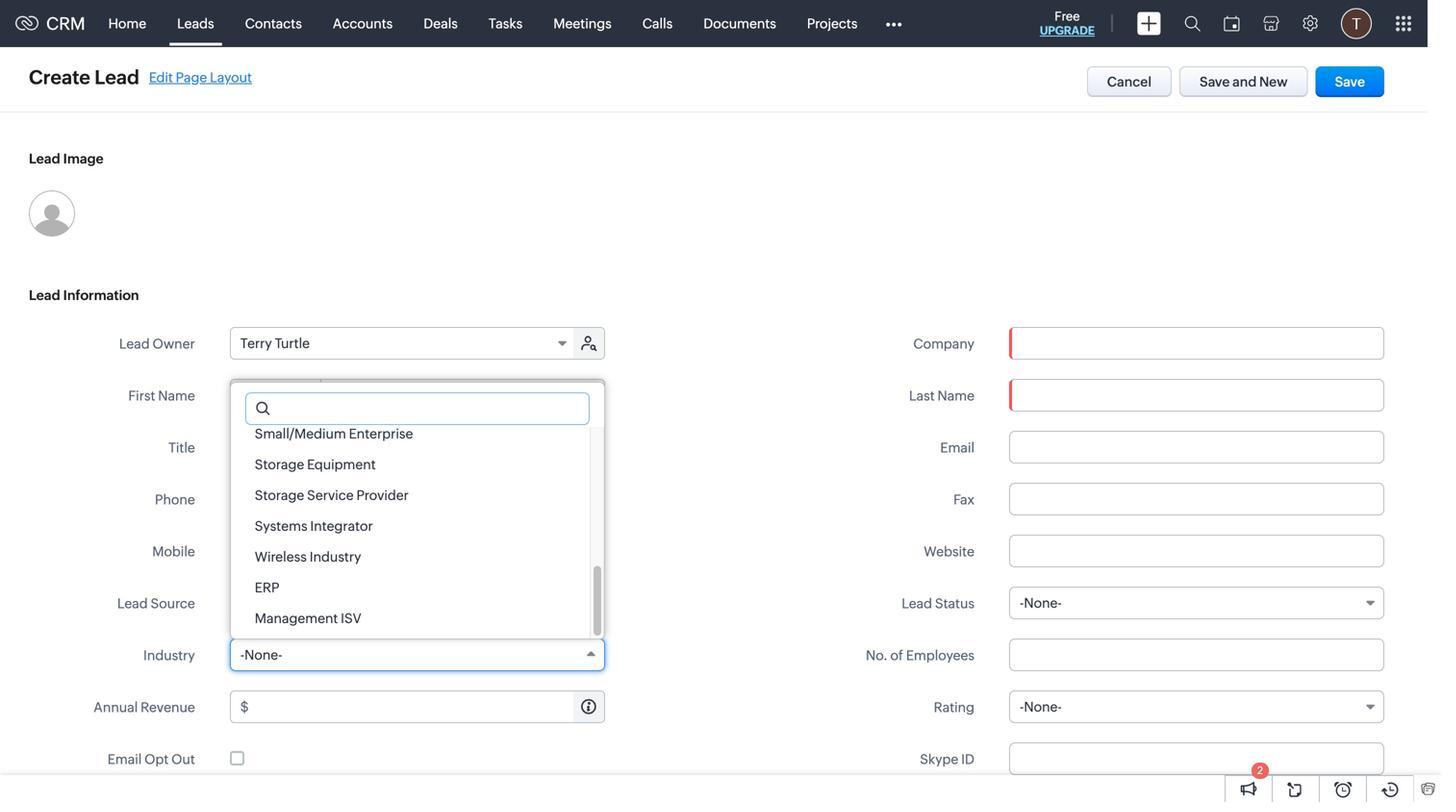 Task type: vqa. For each thing, say whether or not it's contained in the screenshot.
row group
no



Task type: describe. For each thing, give the bounding box(es) containing it.
projects
[[807, 16, 858, 31]]

provider
[[356, 488, 409, 503]]

fax
[[954, 492, 975, 508]]

free
[[1055, 9, 1080, 24]]

edit page layout link
[[149, 70, 252, 85]]

layout
[[210, 70, 252, 85]]

lead for lead information
[[29, 288, 60, 303]]

storage equipment option
[[231, 449, 590, 480]]

profile image
[[1341, 8, 1372, 39]]

no.
[[866, 648, 888, 663]]

Terry Turtle field
[[231, 328, 575, 359]]

-none- for lead status
[[1020, 596, 1062, 611]]

lead status
[[902, 596, 975, 611]]

save and new button
[[1180, 66, 1308, 97]]

create menu element
[[1126, 0, 1173, 47]]

phone
[[155, 492, 195, 508]]

- for rating
[[1020, 699, 1024, 715]]

isv
[[341, 611, 361, 626]]

title
[[168, 440, 195, 456]]

0 horizontal spatial industry
[[143, 648, 195, 663]]

wireless industry option
[[231, 542, 590, 572]]

-none- field for rating
[[1009, 691, 1385, 724]]

contacts
[[245, 16, 302, 31]]

save button
[[1316, 66, 1385, 97]]

wireless industry
[[255, 549, 361, 565]]

image
[[63, 151, 104, 166]]

tasks
[[489, 16, 523, 31]]

annual
[[94, 700, 138, 715]]

enterprise
[[349, 426, 413, 442]]

none- for lead status
[[1024, 596, 1062, 611]]

terry turtle
[[240, 336, 310, 351]]

last name
[[909, 388, 975, 404]]

Other Modules field
[[873, 8, 914, 39]]

industry inside option
[[310, 549, 361, 565]]

search element
[[1173, 0, 1212, 47]]

meetings link
[[538, 0, 627, 47]]

lead for lead status
[[902, 596, 932, 611]]

lead image
[[29, 151, 104, 166]]

first name
[[128, 388, 195, 404]]

email for email opt out
[[107, 752, 142, 767]]

management isv
[[255, 611, 361, 626]]

create lead edit page layout
[[29, 66, 252, 89]]

name for first name
[[158, 388, 195, 404]]

calls link
[[627, 0, 688, 47]]

storage equipment
[[255, 457, 376, 472]]

integrator
[[310, 519, 373, 534]]

free upgrade
[[1040, 9, 1095, 37]]

storage service provider option
[[231, 480, 590, 511]]

calendar image
[[1224, 16, 1240, 31]]

create menu image
[[1137, 12, 1161, 35]]

first
[[128, 388, 155, 404]]

edit
[[149, 70, 173, 85]]

meetings
[[554, 16, 612, 31]]

systems integrator option
[[231, 511, 590, 542]]

website
[[924, 544, 975, 559]]

none- for rating
[[1024, 699, 1062, 715]]

status
[[935, 596, 975, 611]]

2
[[1257, 765, 1263, 777]]

lead for lead image
[[29, 151, 60, 166]]

and
[[1233, 74, 1257, 89]]

employees
[[906, 648, 975, 663]]

leads link
[[162, 0, 230, 47]]

tasks link
[[473, 0, 538, 47]]

calls
[[642, 16, 673, 31]]

home
[[108, 16, 146, 31]]

source
[[151, 596, 195, 611]]

cancel button
[[1087, 66, 1172, 97]]

page
[[176, 70, 207, 85]]

email for email
[[940, 440, 975, 456]]

owner
[[152, 336, 195, 352]]

projects link
[[792, 0, 873, 47]]

revenue
[[141, 700, 195, 715]]

save and new
[[1200, 74, 1288, 89]]

skype
[[920, 752, 959, 767]]

lead information
[[29, 288, 139, 303]]

terry
[[240, 336, 272, 351]]



Task type: locate. For each thing, give the bounding box(es) containing it.
rating
[[934, 700, 975, 715]]

2 vertical spatial none-
[[1024, 699, 1062, 715]]

storage
[[255, 457, 304, 472], [255, 488, 304, 503]]

list box containing small/medium enterprise
[[231, 419, 604, 639]]

- right "rating" at bottom
[[1020, 699, 1024, 715]]

save
[[1200, 74, 1230, 89], [1335, 74, 1365, 89]]

0 vertical spatial -none- field
[[1009, 587, 1385, 620]]

equipment
[[307, 457, 376, 472]]

-none- right status
[[1020, 596, 1062, 611]]

industry
[[310, 549, 361, 565], [143, 648, 195, 663]]

name right last
[[938, 388, 975, 404]]

2 vertical spatial -none- field
[[1009, 691, 1385, 724]]

0 horizontal spatial save
[[1200, 74, 1230, 89]]

storage service provider
[[255, 488, 409, 503]]

email opt out
[[107, 752, 195, 767]]

of
[[891, 648, 903, 663]]

image image
[[29, 191, 75, 237]]

lead for lead owner
[[119, 336, 150, 352]]

none- right status
[[1024, 596, 1062, 611]]

None field
[[1010, 328, 1384, 359], [231, 380, 321, 411], [1010, 328, 1384, 359], [231, 380, 321, 411]]

0 vertical spatial email
[[940, 440, 975, 456]]

email up fax
[[940, 440, 975, 456]]

erp option
[[231, 572, 590, 603]]

-
[[1020, 596, 1024, 611], [240, 648, 244, 663], [1020, 699, 1024, 715]]

name for last name
[[938, 388, 975, 404]]

lead owner
[[119, 336, 195, 352]]

leads
[[177, 16, 214, 31]]

$
[[240, 699, 249, 715]]

2 vertical spatial -
[[1020, 699, 1024, 715]]

management
[[255, 611, 338, 626]]

email
[[940, 440, 975, 456], [107, 752, 142, 767]]

- for lead status
[[1020, 596, 1024, 611]]

1 vertical spatial none-
[[244, 648, 282, 663]]

systems
[[255, 519, 307, 534]]

search image
[[1184, 15, 1201, 32]]

industry up revenue
[[143, 648, 195, 663]]

2 vertical spatial -none-
[[1020, 699, 1062, 715]]

save for save
[[1335, 74, 1365, 89]]

none-
[[1024, 596, 1062, 611], [244, 648, 282, 663], [1024, 699, 1062, 715]]

1 vertical spatial -none- field
[[230, 639, 605, 672]]

-None- field
[[1009, 587, 1385, 620], [230, 639, 605, 672], [1009, 691, 1385, 724]]

profile element
[[1330, 0, 1384, 47]]

-none- field for lead status
[[1009, 587, 1385, 620]]

lead source
[[117, 596, 195, 611]]

skype id
[[920, 752, 975, 767]]

lead left image
[[29, 151, 60, 166]]

no. of employees
[[866, 648, 975, 663]]

upgrade
[[1040, 24, 1095, 37]]

storage for storage service provider
[[255, 488, 304, 503]]

1 horizontal spatial save
[[1335, 74, 1365, 89]]

- for industry
[[240, 648, 244, 663]]

1 name from the left
[[158, 388, 195, 404]]

service
[[307, 488, 354, 503]]

turtle
[[275, 336, 310, 351]]

list box
[[231, 419, 604, 639]]

-none- right "rating" at bottom
[[1020, 699, 1062, 715]]

2 save from the left
[[1335, 74, 1365, 89]]

new
[[1259, 74, 1288, 89]]

industry down integrator
[[310, 549, 361, 565]]

save down profile element at right
[[1335, 74, 1365, 89]]

storage down small/medium
[[255, 457, 304, 472]]

1 vertical spatial -
[[240, 648, 244, 663]]

-none- down management
[[240, 648, 282, 663]]

-none-
[[1020, 596, 1062, 611], [240, 648, 282, 663], [1020, 699, 1062, 715]]

id
[[961, 752, 975, 767]]

wireless
[[255, 549, 307, 565]]

none- right "rating" at bottom
[[1024, 699, 1062, 715]]

0 horizontal spatial email
[[107, 752, 142, 767]]

0 vertical spatial -
[[1020, 596, 1024, 611]]

lead left status
[[902, 596, 932, 611]]

lead left the owner
[[119, 336, 150, 352]]

2 storage from the top
[[255, 488, 304, 503]]

storage for storage equipment
[[255, 457, 304, 472]]

management isv option
[[231, 603, 590, 634]]

home link
[[93, 0, 162, 47]]

2 name from the left
[[938, 388, 975, 404]]

1 storage from the top
[[255, 457, 304, 472]]

create
[[29, 66, 90, 89]]

erp
[[255, 580, 279, 596]]

0 vertical spatial none-
[[1024, 596, 1062, 611]]

small/medium enterprise
[[255, 426, 413, 442]]

crm link
[[15, 14, 85, 33]]

name right first
[[158, 388, 195, 404]]

small/medium
[[255, 426, 346, 442]]

save for save and new
[[1200, 74, 1230, 89]]

None text field
[[1010, 328, 1384, 359], [1009, 379, 1385, 412], [246, 394, 589, 424], [230, 431, 605, 464], [1009, 483, 1385, 516], [1009, 535, 1385, 568], [1009, 639, 1385, 672], [1010, 328, 1384, 359], [1009, 379, 1385, 412], [246, 394, 589, 424], [230, 431, 605, 464], [1009, 483, 1385, 516], [1009, 535, 1385, 568], [1009, 639, 1385, 672]]

- up $
[[240, 648, 244, 663]]

0 vertical spatial -none-
[[1020, 596, 1062, 611]]

systems integrator
[[255, 519, 373, 534]]

contacts link
[[230, 0, 317, 47]]

0 horizontal spatial name
[[158, 388, 195, 404]]

1 vertical spatial industry
[[143, 648, 195, 663]]

0 vertical spatial industry
[[310, 549, 361, 565]]

deals
[[424, 16, 458, 31]]

annual revenue
[[94, 700, 195, 715]]

0 vertical spatial storage
[[255, 457, 304, 472]]

lead
[[95, 66, 139, 89], [29, 151, 60, 166], [29, 288, 60, 303], [119, 336, 150, 352], [117, 596, 148, 611], [902, 596, 932, 611]]

storage up systems
[[255, 488, 304, 503]]

cancel
[[1107, 74, 1152, 89]]

None text field
[[322, 380, 604, 411], [1009, 431, 1385, 464], [230, 483, 605, 516], [230, 535, 605, 568], [252, 692, 604, 723], [1009, 743, 1385, 775], [322, 380, 604, 411], [1009, 431, 1385, 464], [230, 483, 605, 516], [230, 535, 605, 568], [252, 692, 604, 723], [1009, 743, 1385, 775]]

accounts link
[[317, 0, 408, 47]]

1 horizontal spatial name
[[938, 388, 975, 404]]

name
[[158, 388, 195, 404], [938, 388, 975, 404]]

information
[[63, 288, 139, 303]]

- right status
[[1020, 596, 1024, 611]]

lead left the "edit"
[[95, 66, 139, 89]]

company
[[913, 336, 975, 352]]

opt
[[144, 752, 169, 767]]

1 vertical spatial storage
[[255, 488, 304, 503]]

out
[[171, 752, 195, 767]]

crm
[[46, 14, 85, 33]]

none- for industry
[[244, 648, 282, 663]]

deals link
[[408, 0, 473, 47]]

1 horizontal spatial email
[[940, 440, 975, 456]]

small/medium enterprise option
[[231, 419, 590, 449]]

documents link
[[688, 0, 792, 47]]

last
[[909, 388, 935, 404]]

lead for lead source
[[117, 596, 148, 611]]

save left and on the right top of page
[[1200, 74, 1230, 89]]

email left opt
[[107, 752, 142, 767]]

-none- field for industry
[[230, 639, 605, 672]]

1 vertical spatial email
[[107, 752, 142, 767]]

1 horizontal spatial industry
[[310, 549, 361, 565]]

1 save from the left
[[1200, 74, 1230, 89]]

lead left source
[[117, 596, 148, 611]]

-none- for rating
[[1020, 699, 1062, 715]]

1 vertical spatial -none-
[[240, 648, 282, 663]]

documents
[[704, 16, 776, 31]]

mobile
[[152, 544, 195, 559]]

lead left information
[[29, 288, 60, 303]]

none- down management
[[244, 648, 282, 663]]

accounts
[[333, 16, 393, 31]]

-none- for industry
[[240, 648, 282, 663]]



